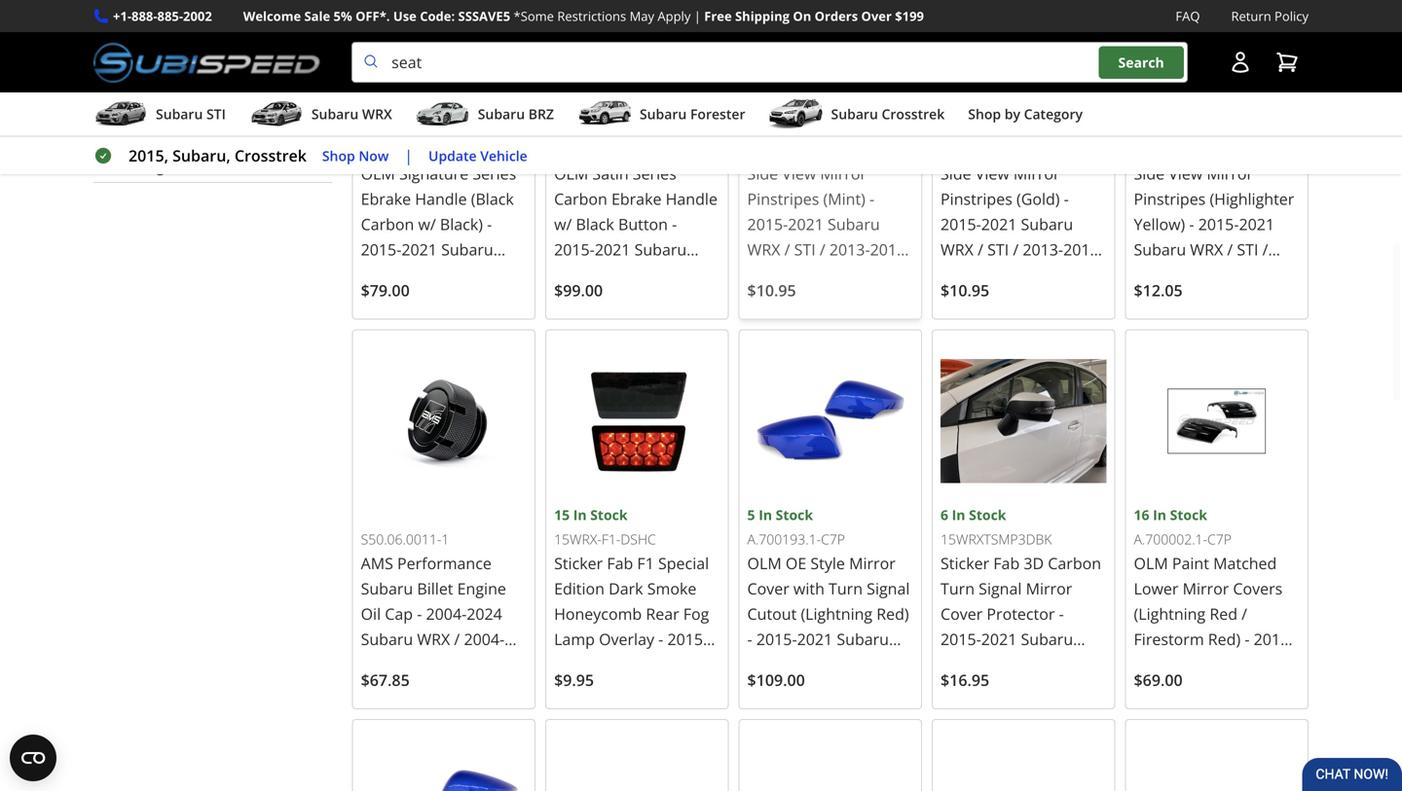 Task type: describe. For each thing, give the bounding box(es) containing it.
welcome
[[243, 7, 301, 25]]

sticker fab 3d carbon turn signal mirror cover protector - 2015-2021 subaru wrx / sti / 2015-2017 crosstrek / 2015-2016 impreza image
[[941, 338, 1107, 504]]

in for 18 in stock
[[573, 116, 587, 134]]

- inside '15 in stock 15wrx-f1-dshc sticker fab f1 special edition dark smoke honeycomb rear fog lamp overlay - 2015- 2021 subaru wrx / sti / 2013-2017 crosstrek'
[[658, 629, 663, 650]]

category
[[1024, 105, 1083, 123]]

return policy link
[[1231, 6, 1309, 26]]

6
[[941, 506, 948, 524]]

stock for 5 in stock a.700193.1-c7p olm oe style mirror cover with turn signal cutout (lightning red) - 2015-2021 subaru wrx / sti / 2015-2017 crosstrek
[[776, 506, 813, 524]]

dshc
[[621, 530, 656, 549]]

sti inside side view mirror pinstripes (gold) - 2015-2021 subaru wrx / sti / 2013-2017 crosstrek
[[988, 239, 1009, 260]]

carbon
[[1048, 553, 1101, 574]]

2013- inside '15 in stock 15wrx-f1-dshc sticker fab f1 special edition dark smoke honeycomb rear fog lamp overlay - 2015- 2021 subaru wrx / sti / 2013-2017 crosstrek'
[[564, 680, 605, 701]]

stock for 16 in stock a.700002.1-c7p olm paint matched lower mirror covers (lightning red / firestorm red) - 2015- 2021 subaru wrx / sti / 2015-2017 crosstrek / 2015-2016 impreza
[[1170, 506, 1207, 524]]

$9.95
[[554, 670, 594, 691]]

cutout
[[747, 604, 797, 625]]

subaru crosstrek
[[831, 105, 945, 123]]

turn inside 5 in stock a.700193.1-c7p olm oe style mirror cover with turn signal cutout (lightning red) - 2015-2021 subaru wrx / sti / 2015-2017 crosstrek
[[829, 578, 863, 599]]

sti inside the 6 in stock 15wrxtsmp3dbk sticker fab 3d carbon turn signal mirror cover protector - 2015-2021 subaru wrx / sti / 2015-2017 crosstrek / 2015-2016 impreza
[[988, 654, 1009, 675]]

view for (mint)
[[782, 163, 816, 184]]

- inside 16 in stock a.700002.1-c7p olm paint matched lower mirror covers (lightning red / firestorm red) - 2015- 2021 subaru wrx / sti / 2015-2017 crosstrek / 2015-2016 impreza
[[1245, 629, 1250, 650]]

yellow)
[[1134, 214, 1185, 235]]

15wrx-
[[554, 530, 602, 549]]

side for side view mirror pinstripes (gold) - 2015-2021 subaru wrx / sti / 2013-2017 crosstrek
[[941, 163, 971, 184]]

side view mirror pinstripes (mint) - 2015-2021 subaru wrx / sti / 2013-2017 crosstrek
[[747, 163, 906, 285]]

honeycomb
[[554, 604, 642, 625]]

$109.00
[[747, 670, 805, 691]]

15 in stock 15wrx-f1-dshc sticker fab f1 special edition dark smoke honeycomb rear fog lamp overlay - 2015- 2021 subaru wrx / sti / 2013-2017 crosstrek
[[554, 506, 718, 701]]

sti inside side view mirror pinstripes (mint) - 2015-2021 subaru wrx / sti / 2013-2017 crosstrek
[[794, 239, 816, 260]]

2021 inside '15 in stock 15wrx-f1-dshc sticker fab f1 special edition dark smoke honeycomb rear fog lamp overlay - 2015- 2021 subaru wrx / sti / 2013-2017 crosstrek'
[[554, 654, 590, 675]]

paint
[[1172, 553, 1209, 574]]

side for side view mirror pinstripes (highlighter yellow) - 2015-2021 subaru wrx / sti / 2013-2017 crosstrek
[[1134, 163, 1165, 184]]

forester
[[690, 105, 745, 123]]

dark
[[609, 578, 643, 599]]

subaru forester
[[640, 105, 745, 123]]

button image
[[1229, 51, 1252, 74]]

mirror inside side view mirror pinstripes (gold) - 2015-2021 subaru wrx / sti / 2013-2017 crosstrek
[[1014, 163, 1060, 184]]

subaru inside 5 in stock a.700193.1-c7p olm oe style mirror cover with turn signal cutout (lightning red) - 2015-2021 subaru wrx / sti / 2015-2017 crosstrek
[[837, 629, 889, 650]]

turn inside the 6 in stock 15wrxtsmp3dbk sticker fab 3d carbon turn signal mirror cover protector - 2015-2021 subaru wrx / sti / 2015-2017 crosstrek / 2015-2016 impreza
[[941, 578, 975, 599]]

faq link
[[1176, 6, 1200, 26]]

signal inside 5 in stock a.700193.1-c7p olm oe style mirror cover with turn signal cutout (lightning red) - 2015-2021 subaru wrx / sti / 2015-2017 crosstrek
[[867, 578, 910, 599]]

now
[[359, 146, 389, 165]]

+1-888-885-2002
[[113, 7, 212, 25]]

subaru left forester
[[640, 105, 687, 123]]

crosstrek inside '15 in stock 15wrx-f1-dshc sticker fab f1 special edition dark smoke honeycomb rear fog lamp overlay - 2015- 2021 subaru wrx / sti / 2013-2017 crosstrek'
[[644, 680, 713, 701]]

2016 inside the 6 in stock 15wrxtsmp3dbk sticker fab 3d carbon turn signal mirror cover protector - 2015-2021 subaru wrx / sti / 2015-2017 crosstrek / 2015-2016 impreza
[[1064, 680, 1100, 701]]

impreza inside 16 in stock a.700002.1-c7p olm paint matched lower mirror covers (lightning red / firestorm red) - 2015- 2021 subaru wrx / sti / 2015-2017 crosstrek / 2015-2016 impreza
[[1224, 705, 1283, 726]]

subaru right 'a subaru crosstrek thumbnail image'
[[831, 105, 878, 123]]

2021 inside 16 in stock a.700002.1-c7p olm paint matched lower mirror covers (lightning red / firestorm red) - 2015- 2021 subaru wrx / sti / 2015-2017 crosstrek / 2015-2016 impreza
[[1134, 654, 1170, 675]]

olm satin series carbon ebrake handle w/ black button - 2015-2021 subaru wrx / sti / 2013-2021 scion fr-s / subaru brz / toyota 86 / 2014-2018 forester / 2013-2017 crosstrek image
[[554, 0, 720, 114]]

2017 inside 16 in stock a.700002.1-c7p olm paint matched lower mirror covers (lightning red / firestorm red) - 2015- 2021 subaru wrx / sti / 2015-2017 crosstrek / 2015-2016 impreza
[[1184, 680, 1220, 701]]

2
[[941, 116, 948, 134]]

subaru inside dropdown button
[[156, 105, 203, 123]]

by
[[1005, 105, 1020, 123]]

s50.06.0011-
[[361, 530, 441, 549]]

sti inside side view mirror pinstripes (highlighter yellow) - 2015-2021 subaru wrx / sti / 2013-2017 crosstrek
[[1237, 239, 1259, 260]]

wrx inside dropdown button
[[362, 105, 392, 123]]

subispeed logo image
[[93, 42, 320, 83]]

wrx inside side view mirror pinstripes (gold) - 2015-2021 subaru wrx / sti / 2013-2017 crosstrek
[[941, 239, 974, 260]]

885-
[[157, 7, 183, 25]]

(lightning inside 16 in stock a.700002.1-c7p olm paint matched lower mirror covers (lightning red / firestorm red) - 2015- 2021 subaru wrx / sti / 2015-2017 crosstrek / 2015-2016 impreza
[[1134, 604, 1206, 625]]

welcome sale 5% off*. use code: sssave5 *some restrictions may apply | free shipping on orders over $199
[[243, 7, 924, 25]]

$199
[[895, 7, 924, 25]]

2021 inside 5 in stock a.700193.1-c7p olm oe style mirror cover with turn signal cutout (lightning red) - 2015-2021 subaru wrx / sti / 2015-2017 crosstrek
[[797, 629, 833, 650]]

over
[[861, 7, 892, 25]]

sticker fab f1 special edition dark smoke honeycomb rear fog lamp overlay - 2015-2021 subaru wrx / sti / 2013-2017 crosstrek image
[[554, 338, 720, 504]]

16 in stock a.700002.1-c7p olm paint matched lower mirror covers (lightning red / firestorm red) - 2015- 2021 subaru wrx / sti / 2015-2017 crosstrek / 2015-2016 impreza
[[1134, 506, 1298, 726]]

mirror inside 16 in stock a.700002.1-c7p olm paint matched lower mirror covers (lightning red / firestorm red) - 2015- 2021 subaru wrx / sti / 2015-2017 crosstrek / 2015-2016 impreza
[[1183, 578, 1229, 599]]

16
[[1134, 506, 1150, 524]]

sale
[[304, 7, 330, 25]]

shop now
[[322, 146, 389, 165]]

a subaru wrx thumbnail image image
[[249, 99, 304, 129]]

2015- inside '15 in stock 15wrx-f1-dshc sticker fab f1 special edition dark smoke honeycomb rear fog lamp overlay - 2015- 2021 subaru wrx / sti / 2013-2017 crosstrek'
[[667, 629, 708, 650]]

(lightning inside 5 in stock a.700193.1-c7p olm oe style mirror cover with turn signal cutout (lightning red) - 2015-2021 subaru wrx / sti / 2015-2017 crosstrek
[[801, 604, 873, 625]]

2017 inside side view mirror pinstripes (mint) - 2015-2021 subaru wrx / sti / 2013-2017 crosstrek
[[870, 239, 906, 260]]

2017 inside side view mirror pinstripes (gold) - 2015-2021 subaru wrx / sti / 2013-2017 crosstrek
[[1063, 239, 1099, 260]]

red) for signal
[[877, 604, 909, 625]]

10
[[1134, 116, 1150, 134]]

subaru wrx button
[[249, 97, 392, 135]]

on
[[793, 7, 811, 25]]

with
[[794, 578, 825, 599]]

olm oe style mirror cover with turn signal cutout (lightning red) - 2015-2021 subaru wrx / sti / 2015-2017 crosstrek image
[[747, 338, 913, 504]]

18
[[554, 116, 570, 134]]

2 in stock
[[941, 116, 1006, 134]]

5%
[[334, 7, 352, 25]]

style
[[811, 553, 845, 574]]

c7p for style
[[821, 530, 845, 549]]

mirror inside the 6 in stock 15wrxtsmp3dbk sticker fab 3d carbon turn signal mirror cover protector - 2015-2021 subaru wrx / sti / 2015-2017 crosstrek / 2015-2016 impreza
[[1026, 578, 1072, 599]]

2021 inside side view mirror pinstripes (mint) - 2015-2021 subaru wrx / sti / 2013-2017 crosstrek
[[788, 214, 824, 235]]

f1-
[[602, 530, 621, 549]]

signal inside the 6 in stock 15wrxtsmp3dbk sticker fab 3d carbon turn signal mirror cover protector - 2015-2021 subaru wrx / sti / 2015-2017 crosstrek / 2015-2016 impreza
[[979, 578, 1022, 599]]

$99.00
[[554, 280, 603, 301]]

- inside side view mirror pinstripes (gold) - 2015-2021 subaru wrx / sti / 2013-2017 crosstrek
[[1064, 188, 1069, 209]]

side view mirror pinstripes (highlighter yellow) - 2015-2021 subaru wrx / sti / 2013-2017 crosstrek image
[[1134, 0, 1300, 114]]

$67.85
[[361, 670, 410, 691]]

impreza inside the 6 in stock 15wrxtsmp3dbk sticker fab 3d carbon turn signal mirror cover protector - 2015-2021 subaru wrx / sti / 2015-2017 crosstrek / 2015-2016 impreza
[[941, 705, 1000, 726]]

crosstrek inside 16 in stock a.700002.1-c7p olm paint matched lower mirror covers (lightning red / firestorm red) - 2015- 2021 subaru wrx / sti / 2015-2017 crosstrek / 2015-2016 impreza
[[1224, 680, 1293, 701]]

stock for 48 in stock a.70217.1-bk
[[397, 116, 434, 134]]

crosstrek inside the 6 in stock 15wrxtsmp3dbk sticker fab 3d carbon turn signal mirror cover protector - 2015-2021 subaru wrx / sti / 2015-2017 crosstrek / 2015-2016 impreza
[[941, 680, 1010, 701]]

side view mirror pinstripes (gold) - 2015-2021 subaru wrx / sti / 2013-2017 crosstrek
[[941, 163, 1099, 285]]

subaru,
[[172, 145, 231, 166]]

f1
[[637, 553, 654, 574]]

mirror inside 5 in stock a.700193.1-c7p olm oe style mirror cover with turn signal cutout (lightning red) - 2015-2021 subaru wrx / sti / 2015-2017 crosstrek
[[849, 553, 896, 574]]

update
[[429, 146, 477, 165]]

2015- inside side view mirror pinstripes (gold) - 2015-2021 subaru wrx / sti / 2013-2017 crosstrek
[[941, 214, 981, 235]]

a subaru forester thumbnail image image
[[577, 99, 632, 129]]

ams performance subaru billet engine oil cap - 2004-2024 subaru wrx / 2004-2021 sti / 2013-2021 scion frs / subaru brz / toyota 86 / 2013-2024 subaru crosstrek / 2004-2018 forester / 2005-2015 legacy image
[[361, 338, 527, 504]]

off*.
[[356, 7, 390, 25]]

in for 12 in stock
[[767, 116, 780, 134]]

0 vertical spatial |
[[694, 7, 701, 25]]

a subaru brz thumbnail image image
[[416, 99, 470, 129]]

18 in stock
[[554, 116, 628, 134]]

(gold)
[[1017, 188, 1060, 209]]

olm for olm paint matched lower mirror covers (lightning red / firestorm red) - 2015- 2021 subaru wrx / sti / 2015-2017 crosstrek / 2015-2016 impreza
[[1134, 553, 1168, 574]]

15
[[554, 506, 570, 524]]

search button
[[1099, 46, 1184, 79]]

return policy
[[1231, 7, 1309, 25]]

wrx inside 16 in stock a.700002.1-c7p olm paint matched lower mirror covers (lightning red / firestorm red) - 2015- 2021 subaru wrx / sti / 2015-2017 crosstrek / 2015-2016 impreza
[[1230, 654, 1263, 675]]

kit
[[93, 158, 113, 176]]

2015, subaru, crosstrek
[[129, 145, 307, 166]]

lamp
[[554, 629, 595, 650]]

wrx inside the 6 in stock 15wrxtsmp3dbk sticker fab 3d carbon turn signal mirror cover protector - 2015-2021 subaru wrx / sti / 2015-2017 crosstrek / 2015-2016 impreza
[[941, 654, 974, 675]]

olm for olm oe style mirror cover with turn signal cutout (lightning red) - 2015-2021 subaru wrx / sti / 2015-2017 crosstrek
[[747, 553, 782, 574]]

12 in stock
[[747, 116, 821, 134]]

a.700193.1-
[[747, 530, 821, 549]]

2021 inside side view mirror pinstripes (highlighter yellow) - 2015-2021 subaru wrx / sti / 2013-2017 crosstrek
[[1239, 214, 1275, 235]]

2015- inside side view mirror pinstripes (highlighter yellow) - 2015-2021 subaru wrx / sti / 2013-2017 crosstrek
[[1198, 214, 1239, 235]]

fab inside '15 in stock 15wrx-f1-dshc sticker fab f1 special edition dark smoke honeycomb rear fog lamp overlay - 2015- 2021 subaru wrx / sti / 2013-2017 crosstrek'
[[607, 553, 633, 574]]

5
[[747, 506, 755, 524]]

shop by category button
[[968, 97, 1083, 135]]

cover inside 5 in stock a.700193.1-c7p olm oe style mirror cover with turn signal cutout (lightning red) - 2015-2021 subaru wrx / sti / 2015-2017 crosstrek
[[747, 578, 790, 599]]

2015- inside side view mirror pinstripes (mint) - 2015-2021 subaru wrx / sti / 2013-2017 crosstrek
[[747, 214, 788, 235]]

+1-
[[113, 7, 132, 25]]

smoke
[[647, 578, 697, 599]]

2017 inside '15 in stock 15wrx-f1-dshc sticker fab f1 special edition dark smoke honeycomb rear fog lamp overlay - 2015- 2021 subaru wrx / sti / 2013-2017 crosstrek'
[[605, 680, 640, 701]]

open widget image
[[10, 735, 56, 782]]

code:
[[420, 7, 455, 25]]

subaru left 48
[[311, 105, 359, 123]]

side for side view mirror pinstripes (mint) - 2015-2021 subaru wrx / sti / 2013-2017 crosstrek
[[747, 163, 778, 184]]

3d
[[1024, 553, 1044, 574]]

2017 inside side view mirror pinstripes (highlighter yellow) - 2015-2021 subaru wrx / sti / 2013-2017 crosstrek
[[1175, 264, 1210, 285]]

in for 5 in stock a.700193.1-c7p olm oe style mirror cover with turn signal cutout (lightning red) - 2015-2021 subaru wrx / sti / 2015-2017 crosstrek
[[759, 506, 772, 524]]

sti inside 16 in stock a.700002.1-c7p olm paint matched lower mirror covers (lightning red / firestorm red) - 2015- 2021 subaru wrx / sti / 2015-2017 crosstrek / 2015-2016 impreza
[[1277, 654, 1298, 675]]

stock for 10 in stock
[[1170, 116, 1207, 134]]



Task type: vqa. For each thing, say whether or not it's contained in the screenshot.
second empty star icon from right
no



Task type: locate. For each thing, give the bounding box(es) containing it.
$10.95 for side view mirror pinstripes (gold) - 2015-2021 subaru wrx / sti / 2013-2017 crosstrek
[[941, 280, 990, 301]]

1 horizontal spatial fab
[[994, 553, 1020, 574]]

- down the covers
[[1245, 629, 1250, 650]]

olm oe style mirror cover with turn signal cutout (crystal white) - 2015-2021 subaru wrx / sti / 2015-2017 crosstrek image
[[747, 728, 913, 792]]

side inside side view mirror pinstripes (highlighter yellow) - 2015-2021 subaru wrx / sti / 2013-2017 crosstrek
[[1134, 163, 1165, 184]]

a.70217.1-
[[361, 140, 427, 159]]

subaru left brz
[[478, 105, 525, 123]]

2 fab from the left
[[994, 553, 1020, 574]]

red) inside 5 in stock a.700193.1-c7p olm oe style mirror cover with turn signal cutout (lightning red) - 2015-2021 subaru wrx / sti / 2015-2017 crosstrek
[[877, 604, 909, 625]]

pinstripes left '(gold)'
[[941, 188, 1013, 209]]

2013- inside side view mirror pinstripes (highlighter yellow) - 2015-2021 subaru wrx / sti / 2013-2017 crosstrek
[[1134, 264, 1175, 285]]

2013- down '(gold)'
[[1023, 239, 1063, 260]]

crosstrek inside side view mirror pinstripes (gold) - 2015-2021 subaru wrx / sti / 2013-2017 crosstrek
[[941, 264, 1010, 285]]

search input field
[[352, 42, 1188, 83]]

(lightning
[[801, 604, 873, 625], [1134, 604, 1206, 625]]

in for 15 in stock 15wrx-f1-dshc sticker fab f1 special edition dark smoke honeycomb rear fog lamp overlay - 2015- 2021 subaru wrx / sti / 2013-2017 crosstrek
[[573, 506, 587, 524]]

$69.00
[[1134, 670, 1183, 691]]

6 in stock 15wrxtsmp3dbk sticker fab 3d carbon turn signal mirror cover protector - 2015-2021 subaru wrx / sti / 2015-2017 crosstrek / 2015-2016 impreza
[[941, 506, 1101, 726]]

sti inside dropdown button
[[206, 105, 226, 123]]

olm inside 16 in stock a.700002.1-c7p olm paint matched lower mirror covers (lightning red / firestorm red) - 2015- 2021 subaru wrx / sti / 2015-2017 crosstrek / 2015-2016 impreza
[[1134, 553, 1168, 574]]

1 vertical spatial |
[[404, 145, 413, 166]]

vehicle
[[480, 146, 528, 165]]

1 view from the left
[[782, 163, 816, 184]]

turn down style
[[829, 578, 863, 599]]

0 vertical spatial shop
[[968, 105, 1001, 123]]

in inside '15 in stock 15wrx-f1-dshc sticker fab f1 special edition dark smoke honeycomb rear fog lamp overlay - 2015- 2021 subaru wrx / sti / 2013-2017 crosstrek'
[[573, 506, 587, 524]]

oe
[[786, 553, 807, 574]]

10 in stock
[[1134, 116, 1207, 134]]

sticker down 15wrx-
[[554, 553, 603, 574]]

mirror
[[820, 163, 867, 184], [1014, 163, 1060, 184], [1207, 163, 1253, 184], [849, 553, 896, 574], [1026, 578, 1072, 599], [1183, 578, 1229, 599]]

12
[[747, 116, 763, 134]]

in inside 16 in stock a.700002.1-c7p olm paint matched lower mirror covers (lightning red / firestorm red) - 2015- 2021 subaru wrx / sti / 2015-2017 crosstrek / 2015-2016 impreza
[[1153, 506, 1167, 524]]

apply
[[658, 7, 691, 25]]

wrx inside side view mirror pinstripes (mint) - 2015-2021 subaru wrx / sti / 2013-2017 crosstrek
[[747, 239, 780, 260]]

update vehicle button
[[429, 145, 528, 167]]

c7p
[[821, 530, 845, 549], [1208, 530, 1232, 549]]

kit package
[[93, 158, 172, 176]]

fab down f1-
[[607, 553, 633, 574]]

2 olm from the left
[[1134, 553, 1168, 574]]

1 horizontal spatial (lightning
[[1134, 604, 1206, 625]]

olm
[[747, 553, 782, 574], [1134, 553, 1168, 574]]

view for (highlighter
[[1169, 163, 1203, 184]]

subaru down 'yellow)'
[[1134, 239, 1186, 260]]

0 vertical spatial red)
[[877, 604, 909, 625]]

sti inside '15 in stock 15wrx-f1-dshc sticker fab f1 special edition dark smoke honeycomb rear fog lamp overlay - 2015- 2021 subaru wrx / sti / 2013-2017 crosstrek'
[[697, 654, 718, 675]]

kit package button
[[93, 152, 333, 182]]

subaru inside side view mirror pinstripes (mint) - 2015-2021 subaru wrx / sti / 2013-2017 crosstrek
[[828, 214, 880, 235]]

turn down the 15wrxtsmp3dbk
[[941, 578, 975, 599]]

- right (mint)
[[870, 188, 875, 209]]

signal up protector
[[979, 578, 1022, 599]]

lower
[[1134, 578, 1179, 599]]

cover up cutout
[[747, 578, 790, 599]]

stock up the bk
[[397, 116, 434, 134]]

firestorm
[[1134, 629, 1204, 650]]

2013- inside side view mirror pinstripes (mint) - 2015-2021 subaru wrx / sti / 2013-2017 crosstrek
[[830, 239, 870, 260]]

crosstrek inside side view mirror pinstripes (mint) - 2015-2021 subaru wrx / sti / 2013-2017 crosstrek
[[747, 264, 817, 285]]

stock for 6 in stock 15wrxtsmp3dbk sticker fab 3d carbon turn signal mirror cover protector - 2015-2021 subaru wrx / sti / 2015-2017 crosstrek / 2015-2016 impreza
[[969, 506, 1006, 524]]

3 pinstripes from the left
[[1134, 188, 1206, 209]]

mirror up (highlighter
[[1207, 163, 1253, 184]]

1 horizontal spatial signal
[[979, 578, 1022, 599]]

5 in stock a.700193.1-c7p olm oe style mirror cover with turn signal cutout (lightning red) - 2015-2021 subaru wrx / sti / 2015-2017 crosstrek
[[747, 506, 910, 701]]

edition
[[554, 578, 605, 599]]

1 signal from the left
[[867, 578, 910, 599]]

olm inside 5 in stock a.700193.1-c7p olm oe style mirror cover with turn signal cutout (lightning red) - 2015-2021 subaru wrx / sti / 2015-2017 crosstrek
[[747, 553, 782, 574]]

2021 down (highlighter
[[1239, 214, 1275, 235]]

pinstripes inside side view mirror pinstripes (mint) - 2015-2021 subaru wrx / sti / 2013-2017 crosstrek
[[747, 188, 819, 209]]

stock inside 16 in stock a.700002.1-c7p olm paint matched lower mirror covers (lightning red / firestorm red) - 2015- 2021 subaru wrx / sti / 2015-2017 crosstrek / 2015-2016 impreza
[[1170, 506, 1207, 524]]

pinstripes up 'yellow)'
[[1134, 188, 1206, 209]]

/
[[784, 239, 790, 260], [820, 239, 825, 260], [978, 239, 983, 260], [1013, 239, 1019, 260], [1227, 239, 1233, 260], [1263, 239, 1268, 260], [1242, 604, 1247, 625], [784, 654, 790, 675], [820, 654, 825, 675], [687, 654, 693, 675], [978, 654, 983, 675], [1013, 654, 1019, 675], [1267, 654, 1273, 675], [554, 680, 560, 701], [1014, 680, 1020, 701], [1134, 680, 1140, 701], [1134, 705, 1140, 726]]

crosstrek
[[882, 105, 945, 123], [235, 145, 307, 166], [747, 264, 817, 285], [941, 264, 1010, 285], [1214, 264, 1284, 285], [747, 680, 817, 701], [644, 680, 713, 701], [941, 680, 1010, 701], [1224, 680, 1293, 701]]

subaru crosstrek button
[[769, 97, 945, 135]]

0 horizontal spatial shop
[[322, 146, 355, 165]]

mirror down paint
[[1183, 578, 1229, 599]]

3 side from the left
[[1134, 163, 1165, 184]]

c7p for matched
[[1208, 530, 1232, 549]]

c7p up matched
[[1208, 530, 1232, 549]]

- right 'yellow)'
[[1189, 214, 1194, 235]]

return
[[1231, 7, 1271, 25]]

subaru inside the 6 in stock 15wrxtsmp3dbk sticker fab 3d carbon turn signal mirror cover protector - 2015-2021 subaru wrx / sti / 2015-2017 crosstrek / 2015-2016 impreza
[[1021, 629, 1073, 650]]

- inside the 6 in stock 15wrxtsmp3dbk sticker fab 3d carbon turn signal mirror cover protector - 2015-2021 subaru wrx / sti / 2015-2017 crosstrek / 2015-2016 impreza
[[1059, 604, 1064, 625]]

2013- down lamp
[[564, 680, 605, 701]]

fog
[[683, 604, 709, 625]]

0 horizontal spatial 2016
[[1064, 680, 1100, 701]]

0 horizontal spatial $10.95
[[747, 280, 796, 301]]

shop for shop by category
[[968, 105, 1001, 123]]

a subaru sti thumbnail image image
[[93, 99, 148, 129]]

stock right 12
[[784, 116, 821, 134]]

covers
[[1233, 578, 1283, 599]]

stock for 18 in stock
[[590, 116, 628, 134]]

1 horizontal spatial impreza
[[1224, 705, 1283, 726]]

cover left protector
[[941, 604, 983, 625]]

1 turn from the left
[[829, 578, 863, 599]]

wrx inside 5 in stock a.700193.1-c7p olm oe style mirror cover with turn signal cutout (lightning red) - 2015-2021 subaru wrx / sti / 2015-2017 crosstrek
[[747, 654, 780, 675]]

shop inside dropdown button
[[968, 105, 1001, 123]]

olm up lower
[[1134, 553, 1168, 574]]

pinstripes inside side view mirror pinstripes (gold) - 2015-2021 subaru wrx / sti / 2013-2017 crosstrek
[[941, 188, 1013, 209]]

0 horizontal spatial signal
[[867, 578, 910, 599]]

1 side from the left
[[747, 163, 778, 184]]

stock inside 5 in stock a.700193.1-c7p olm oe style mirror cover with turn signal cutout (lightning red) - 2015-2021 subaru wrx / sti / 2015-2017 crosstrek
[[776, 506, 813, 524]]

sticker inside '15 in stock 15wrx-f1-dshc sticker fab f1 special edition dark smoke honeycomb rear fog lamp overlay - 2015- 2021 subaru wrx / sti / 2013-2017 crosstrek'
[[554, 553, 603, 574]]

stock up the 15wrxtsmp3dbk
[[969, 506, 1006, 524]]

brz
[[528, 105, 554, 123]]

cover
[[747, 578, 790, 599], [941, 604, 983, 625]]

2021 down '(gold)'
[[981, 214, 1017, 235]]

shop by category
[[968, 105, 1083, 123]]

2021 down firestorm
[[1134, 654, 1170, 675]]

subaru down firestorm
[[1174, 654, 1226, 675]]

wrx inside '15 in stock 15wrx-f1-dshc sticker fab f1 special edition dark smoke honeycomb rear fog lamp overlay - 2015- 2021 subaru wrx / sti / 2013-2017 crosstrek'
[[650, 654, 683, 675]]

pinstripes left (mint)
[[747, 188, 819, 209]]

2021 inside side view mirror pinstripes (gold) - 2015-2021 subaru wrx / sti / 2013-2017 crosstrek
[[981, 214, 1017, 235]]

policy
[[1275, 7, 1309, 25]]

subaru down overlay
[[594, 654, 646, 675]]

1 c7p from the left
[[821, 530, 845, 549]]

0 vertical spatial 2016
[[1064, 680, 1100, 701]]

- right '(gold)'
[[1064, 188, 1069, 209]]

in right 48
[[380, 116, 393, 134]]

$79.00
[[361, 280, 410, 301]]

side inside side view mirror pinstripes (gold) - 2015-2021 subaru wrx / sti / 2013-2017 crosstrek
[[941, 163, 971, 184]]

1 horizontal spatial cover
[[941, 604, 983, 625]]

in right 5
[[759, 506, 772, 524]]

1 $10.95 from the left
[[747, 280, 796, 301]]

stock for 12 in stock
[[784, 116, 821, 134]]

stock
[[397, 116, 434, 134], [784, 116, 821, 134], [590, 116, 628, 134], [969, 116, 1006, 134], [1170, 116, 1207, 134], [776, 506, 813, 524], [590, 506, 628, 524], [969, 506, 1006, 524], [1170, 506, 1207, 524]]

2 c7p from the left
[[1208, 530, 1232, 549]]

1 fab from the left
[[607, 553, 633, 574]]

| left free
[[694, 7, 701, 25]]

1 olm from the left
[[747, 553, 782, 574]]

view for (gold)
[[976, 163, 1010, 184]]

stock right 2
[[969, 116, 1006, 134]]

2 horizontal spatial pinstripes
[[1134, 188, 1206, 209]]

mirror right style
[[849, 553, 896, 574]]

crosstrek inside side view mirror pinstripes (highlighter yellow) - 2015-2021 subaru wrx / sti / 2013-2017 crosstrek
[[1214, 264, 1284, 285]]

0 horizontal spatial impreza
[[941, 705, 1000, 726]]

shop left by
[[968, 105, 1001, 123]]

in for 6 in stock 15wrxtsmp3dbk sticker fab 3d carbon turn signal mirror cover protector - 2015-2021 subaru wrx / sti / 2015-2017 crosstrek / 2015-2016 impreza
[[952, 506, 966, 524]]

shop
[[968, 105, 1001, 123], [322, 146, 355, 165]]

subaru down protector
[[1021, 629, 1073, 650]]

crosstrek inside 5 in stock a.700193.1-c7p olm oe style mirror cover with turn signal cutout (lightning red) - 2015-2021 subaru wrx / sti / 2015-2017 crosstrek
[[747, 680, 817, 701]]

wrx inside side view mirror pinstripes (highlighter yellow) - 2015-2021 subaru wrx / sti / 2013-2017 crosstrek
[[1190, 239, 1223, 260]]

- down cutout
[[747, 629, 752, 650]]

in for 10 in stock
[[1153, 116, 1167, 134]]

2 (lightning from the left
[[1134, 604, 1206, 625]]

2 $10.95 from the left
[[941, 280, 990, 301]]

protector
[[987, 604, 1055, 625]]

2017 inside the 6 in stock 15wrxtsmp3dbk sticker fab 3d carbon turn signal mirror cover protector - 2015-2021 subaru wrx / sti / 2015-2017 crosstrek / 2015-2016 impreza
[[1063, 654, 1099, 675]]

2 horizontal spatial side
[[1134, 163, 1165, 184]]

shop left now
[[322, 146, 355, 165]]

2002
[[183, 7, 212, 25]]

(lightning down with
[[801, 604, 873, 625]]

+1-888-885-2002 link
[[113, 6, 212, 26]]

$12.05
[[1134, 280, 1183, 301]]

(lightning up firestorm
[[1134, 604, 1206, 625]]

side down 12
[[747, 163, 778, 184]]

2013- down (mint)
[[830, 239, 870, 260]]

2016 inside 16 in stock a.700002.1-c7p olm paint matched lower mirror covers (lightning red / firestorm red) - 2015- 2021 subaru wrx / sti / 2015-2017 crosstrek / 2015-2016 impreza
[[1184, 705, 1220, 726]]

a.700002.1-
[[1134, 530, 1208, 549]]

0 horizontal spatial fab
[[607, 553, 633, 574]]

subaru wrx
[[311, 105, 392, 123]]

a subaru crosstrek thumbnail image image
[[769, 99, 823, 129]]

2016 left '$69.00'
[[1064, 680, 1100, 701]]

1 vertical spatial cover
[[941, 604, 983, 625]]

1 vertical spatial red)
[[1208, 629, 1241, 650]]

in for 48 in stock a.70217.1-bk
[[380, 116, 393, 134]]

fab inside the 6 in stock 15wrxtsmp3dbk sticker fab 3d carbon turn signal mirror cover protector - 2015-2021 subaru wrx / sti / 2015-2017 crosstrek / 2015-2016 impreza
[[994, 553, 1020, 574]]

*some
[[514, 7, 554, 25]]

olm signature series ebrake handle (black carbon w/ black) - 2015-2021 subaru wrx / sti / 2013-2021 scion fr-s / subaru brz / toyota 86 / 2014-2018 forester / 2013-2017 crosstrek image
[[361, 0, 527, 114]]

0 horizontal spatial (lightning
[[801, 604, 873, 625]]

faq
[[1176, 7, 1200, 25]]

stock up a.700193.1-
[[776, 506, 813, 524]]

special
[[658, 553, 709, 574]]

side view mirror pinstripes (gold) - 2015-2021 subaru wrx / sti / 2013-2017 crosstrek image
[[941, 0, 1107, 114]]

c7p up style
[[821, 530, 845, 549]]

sti inside 5 in stock a.700193.1-c7p olm oe style mirror cover with turn signal cutout (lightning red) - 2015-2021 subaru wrx / sti / 2015-2017 crosstrek
[[794, 654, 816, 675]]

olm paint matched lower mirror covers (lightning red / firestorm red) - 2015-2021 subaru wrx / sti / 2015-2017 crosstrek / 2015-2016 impreza image
[[1134, 338, 1300, 504]]

subaru inside '15 in stock 15wrx-f1-dshc sticker fab f1 special edition dark smoke honeycomb rear fog lamp overlay - 2015- 2021 subaru wrx / sti / 2013-2017 crosstrek'
[[594, 654, 646, 675]]

side down 2
[[941, 163, 971, 184]]

view down 10 in stock
[[1169, 163, 1203, 184]]

restrictions
[[557, 7, 626, 25]]

1 vertical spatial 2016
[[1184, 705, 1220, 726]]

2 sticker from the left
[[941, 553, 989, 574]]

0 horizontal spatial turn
[[829, 578, 863, 599]]

1 horizontal spatial turn
[[941, 578, 975, 599]]

s50.06.0011-1
[[361, 530, 449, 549]]

in inside the 6 in stock 15wrxtsmp3dbk sticker fab 3d carbon turn signal mirror cover protector - 2015-2021 subaru wrx / sti / 2015-2017 crosstrek / 2015-2016 impreza
[[952, 506, 966, 524]]

1 impreza from the left
[[941, 705, 1000, 726]]

may
[[630, 7, 654, 25]]

shop for shop now
[[322, 146, 355, 165]]

c7p inside 16 in stock a.700002.1-c7p olm paint matched lower mirror covers (lightning red / firestorm red) - 2015- 2021 subaru wrx / sti / 2015-2017 crosstrek / 2015-2016 impreza
[[1208, 530, 1232, 549]]

subaru down (mint)
[[828, 214, 880, 235]]

0 horizontal spatial view
[[782, 163, 816, 184]]

subaru sti button
[[93, 97, 226, 135]]

2 signal from the left
[[979, 578, 1022, 599]]

- inside side view mirror pinstripes (mint) - 2015-2021 subaru wrx / sti / 2013-2017 crosstrek
[[870, 188, 875, 209]]

48 in stock a.70217.1-bk
[[361, 116, 443, 159]]

impreza
[[941, 705, 1000, 726], [1224, 705, 1283, 726]]

1 vertical spatial shop
[[322, 146, 355, 165]]

$ text field
[[93, 0, 179, 27]]

- right protector
[[1059, 604, 1064, 625]]

in inside the 48 in stock a.70217.1-bk
[[380, 116, 393, 134]]

stock right 10
[[1170, 116, 1207, 134]]

side
[[747, 163, 778, 184], [941, 163, 971, 184], [1134, 163, 1165, 184]]

2 pinstripes from the left
[[941, 188, 1013, 209]]

2 horizontal spatial view
[[1169, 163, 1203, 184]]

orders
[[815, 7, 858, 25]]

subaru forester button
[[577, 97, 745, 135]]

1 horizontal spatial |
[[694, 7, 701, 25]]

in right 12
[[767, 116, 780, 134]]

subaru brz button
[[416, 97, 554, 135]]

1 horizontal spatial shop
[[968, 105, 1001, 123]]

mirror down '3d' at the right of the page
[[1026, 578, 1072, 599]]

sticker
[[554, 553, 603, 574], [941, 553, 989, 574]]

1 horizontal spatial $10.95
[[941, 280, 990, 301]]

view down 12 in stock
[[782, 163, 816, 184]]

2016 down firestorm
[[1184, 705, 1220, 726]]

2 view from the left
[[976, 163, 1010, 184]]

2021 down (mint)
[[788, 214, 824, 235]]

stock inside '15 in stock 15wrx-f1-dshc sticker fab f1 special edition dark smoke honeycomb rear fog lamp overlay - 2015- 2021 subaru wrx / sti / 2013-2017 crosstrek'
[[590, 506, 628, 524]]

red)
[[877, 604, 909, 625], [1208, 629, 1241, 650]]

1 horizontal spatial olm
[[1134, 553, 1168, 574]]

- down rear
[[658, 629, 663, 650]]

sticker down the 15wrxtsmp3dbk
[[941, 553, 989, 574]]

in for 16 in stock a.700002.1-c7p olm paint matched lower mirror covers (lightning red / firestorm red) - 2015- 2021 subaru wrx / sti / 2015-2017 crosstrek / 2015-2016 impreza
[[1153, 506, 1167, 524]]

0 horizontal spatial red)
[[877, 604, 909, 625]]

subaru down '(gold)'
[[1021, 214, 1073, 235]]

1 horizontal spatial view
[[976, 163, 1010, 184]]

2013- inside side view mirror pinstripes (gold) - 2015-2021 subaru wrx / sti / 2013-2017 crosstrek
[[1023, 239, 1063, 260]]

in right 16
[[1153, 506, 1167, 524]]

- inside side view mirror pinstripes (highlighter yellow) - 2015-2021 subaru wrx / sti / 2013-2017 crosstrek
[[1189, 214, 1194, 235]]

red) for red
[[1208, 629, 1241, 650]]

0 horizontal spatial |
[[404, 145, 413, 166]]

0 horizontal spatial sticker
[[554, 553, 603, 574]]

crosstrek inside dropdown button
[[882, 105, 945, 123]]

sssave5
[[458, 7, 510, 25]]

2021 down with
[[797, 629, 833, 650]]

1 horizontal spatial side
[[941, 163, 971, 184]]

rear
[[646, 604, 679, 625]]

stock up the a.700002.1-
[[1170, 506, 1207, 524]]

stock right 18
[[590, 116, 628, 134]]

pinstripes for (mint)
[[747, 188, 819, 209]]

1 (lightning from the left
[[801, 604, 873, 625]]

stock up f1-
[[590, 506, 628, 524]]

(mint)
[[823, 188, 866, 209]]

$10.95 for side view mirror pinstripes (mint) - 2015-2021 subaru wrx / sti / 2013-2017 crosstrek
[[747, 280, 796, 301]]

shop now link
[[322, 145, 389, 167]]

1 sticker from the left
[[554, 553, 603, 574]]

stock for 2 in stock
[[969, 116, 1006, 134]]

package
[[116, 158, 172, 176]]

in right 6
[[952, 506, 966, 524]]

signal right with
[[867, 578, 910, 599]]

use
[[393, 7, 417, 25]]

0 horizontal spatial cover
[[747, 578, 790, 599]]

2 impreza from the left
[[1224, 705, 1283, 726]]

olm oe style mirror cover with turn signal cutout (ice silver metallic) - 2015-2021 subaru wrx / sti / 2015-2017 crosstrek image
[[361, 728, 527, 792]]

c7p inside 5 in stock a.700193.1-c7p olm oe style mirror cover with turn signal cutout (lightning red) - 2015-2021 subaru wrx / sti / 2015-2017 crosstrek
[[821, 530, 845, 549]]

fab down the 15wrxtsmp3dbk
[[994, 553, 1020, 574]]

|
[[694, 7, 701, 25], [404, 145, 413, 166]]

in right 10
[[1153, 116, 1167, 134]]

- inside 5 in stock a.700193.1-c7p olm oe style mirror cover with turn signal cutout (lightning red) - 2015-2021 subaru wrx / sti / 2015-2017 crosstrek
[[747, 629, 752, 650]]

shipping
[[735, 7, 790, 25]]

stock inside the 6 in stock 15wrxtsmp3dbk sticker fab 3d carbon turn signal mirror cover protector - 2015-2021 subaru wrx / sti / 2015-2017 crosstrek / 2015-2016 impreza
[[969, 506, 1006, 524]]

view inside side view mirror pinstripes (gold) - 2015-2021 subaru wrx / sti / 2013-2017 crosstrek
[[976, 163, 1010, 184]]

| left the bk
[[404, 145, 413, 166]]

0 horizontal spatial olm
[[747, 553, 782, 574]]

mirror up (mint)
[[820, 163, 867, 184]]

subaru up subaru,
[[156, 105, 203, 123]]

2015-
[[747, 214, 788, 235], [941, 214, 981, 235], [1198, 214, 1239, 235], [756, 629, 797, 650], [667, 629, 708, 650], [941, 629, 981, 650], [1254, 629, 1295, 650], [830, 654, 870, 675], [1023, 654, 1063, 675], [1024, 680, 1064, 701], [1144, 680, 1184, 701], [1144, 705, 1184, 726]]

0 horizontal spatial c7p
[[821, 530, 845, 549]]

stock for 15 in stock 15wrx-f1-dshc sticker fab f1 special edition dark smoke honeycomb rear fog lamp overlay - 2015- 2021 subaru wrx / sti / 2013-2017 crosstrek
[[590, 506, 628, 524]]

stock inside the 48 in stock a.70217.1-bk
[[397, 116, 434, 134]]

2017 inside 5 in stock a.700193.1-c7p olm oe style mirror cover with turn signal cutout (lightning red) - 2015-2021 subaru wrx / sti / 2015-2017 crosstrek
[[870, 654, 906, 675]]

view inside side view mirror pinstripes (mint) - 2015-2021 subaru wrx / sti / 2013-2017 crosstrek
[[782, 163, 816, 184]]

0 horizontal spatial pinstripes
[[747, 188, 819, 209]]

bk
[[427, 140, 443, 159]]

2 turn from the left
[[941, 578, 975, 599]]

olm down a.700193.1-
[[747, 553, 782, 574]]

mirror inside side view mirror pinstripes (highlighter yellow) - 2015-2021 subaru wrx / sti / 2013-2017 crosstrek
[[1207, 163, 1253, 184]]

0 horizontal spatial side
[[747, 163, 778, 184]]

2021 down lamp
[[554, 654, 590, 675]]

$ text field
[[191, 0, 277, 27]]

1 pinstripes from the left
[[747, 188, 819, 209]]

48
[[361, 116, 376, 134]]

2021
[[788, 214, 824, 235], [981, 214, 1017, 235], [1239, 214, 1275, 235], [797, 629, 833, 650], [981, 629, 1017, 650], [554, 654, 590, 675], [1134, 654, 1170, 675]]

(highlighter
[[1210, 188, 1294, 209]]

0 vertical spatial cover
[[747, 578, 790, 599]]

in for 2 in stock
[[952, 116, 966, 134]]

sticker inside the 6 in stock 15wrxtsmp3dbk sticker fab 3d carbon turn signal mirror cover protector - 2015-2021 subaru wrx / sti / 2015-2017 crosstrek / 2015-2016 impreza
[[941, 553, 989, 574]]

pinstripes inside side view mirror pinstripes (highlighter yellow) - 2015-2021 subaru wrx / sti / 2013-2017 crosstrek
[[1134, 188, 1206, 209]]

side view mirror pinstripes (mint) - 2015-2021 subaru wrx / sti / 2013-2017 crosstrek image
[[747, 0, 913, 114]]

mirror inside side view mirror pinstripes (mint) - 2015-2021 subaru wrx / sti / 2013-2017 crosstrek
[[820, 163, 867, 184]]

2021 down protector
[[981, 629, 1017, 650]]

3 view from the left
[[1169, 163, 1203, 184]]

1 horizontal spatial sticker
[[941, 553, 989, 574]]

1 horizontal spatial pinstripes
[[941, 188, 1013, 209]]

in right 18
[[573, 116, 587, 134]]

in right 15
[[573, 506, 587, 524]]

1 horizontal spatial c7p
[[1208, 530, 1232, 549]]

pinstripes for (gold)
[[941, 188, 1013, 209]]

subaru inside 16 in stock a.700002.1-c7p olm paint matched lower mirror covers (lightning red / firestorm red) - 2015- 2021 subaru wrx / sti / 2015-2017 crosstrek / 2015-2016 impreza
[[1174, 654, 1226, 675]]

red
[[1210, 604, 1238, 625]]

2021 inside the 6 in stock 15wrxtsmp3dbk sticker fab 3d carbon turn signal mirror cover protector - 2015-2021 subaru wrx / sti / 2015-2017 crosstrek / 2015-2016 impreza
[[981, 629, 1017, 650]]

cover inside the 6 in stock 15wrxtsmp3dbk sticker fab 3d carbon turn signal mirror cover protector - 2015-2021 subaru wrx / sti / 2015-2017 crosstrek / 2015-2016 impreza
[[941, 604, 983, 625]]

overlay
[[599, 629, 654, 650]]

red) inside 16 in stock a.700002.1-c7p olm paint matched lower mirror covers (lightning red / firestorm red) - 2015- 2021 subaru wrx / sti / 2015-2017 crosstrek / 2015-2016 impreza
[[1208, 629, 1241, 650]]

view inside side view mirror pinstripes (highlighter yellow) - 2015-2021 subaru wrx / sti / 2013-2017 crosstrek
[[1169, 163, 1203, 184]]

2013- down 'yellow)'
[[1134, 264, 1175, 285]]

subaru down style
[[837, 629, 889, 650]]

subaru inside side view mirror pinstripes (gold) - 2015-2021 subaru wrx / sti / 2013-2017 crosstrek
[[1021, 214, 1073, 235]]

side down 10
[[1134, 163, 1165, 184]]

pinstripes for (highlighter
[[1134, 188, 1206, 209]]

2015,
[[129, 145, 168, 166]]

side inside side view mirror pinstripes (mint) - 2015-2021 subaru wrx / sti / 2013-2017 crosstrek
[[747, 163, 778, 184]]

subaru inside side view mirror pinstripes (highlighter yellow) - 2015-2021 subaru wrx / sti / 2013-2017 crosstrek
[[1134, 239, 1186, 260]]

subaru sti
[[156, 105, 226, 123]]

1 horizontal spatial red)
[[1208, 629, 1241, 650]]

view down 2 in stock
[[976, 163, 1010, 184]]

in right 2
[[952, 116, 966, 134]]

1 horizontal spatial 2016
[[1184, 705, 1220, 726]]

update vehicle
[[429, 146, 528, 165]]

2 side from the left
[[941, 163, 971, 184]]

subaru brz
[[478, 105, 554, 123]]

mirror up '(gold)'
[[1014, 163, 1060, 184]]



